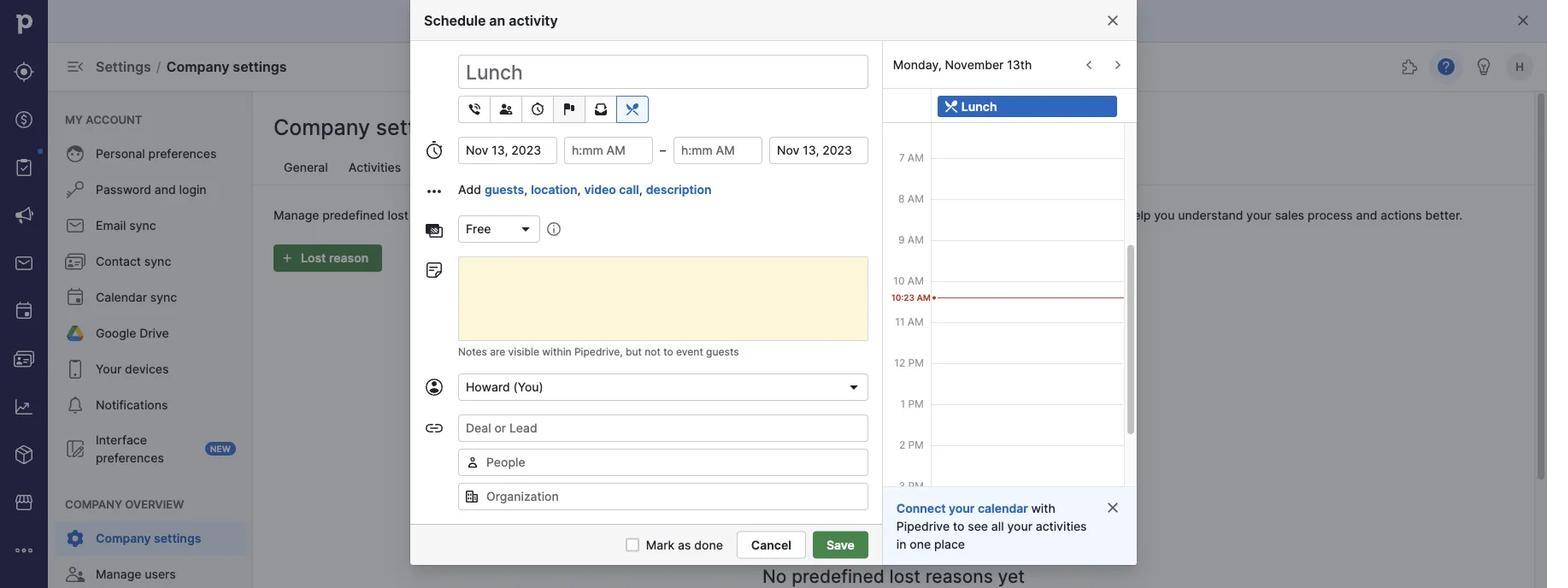 Task type: vqa. For each thing, say whether or not it's contained in the screenshot.
bottommost Guests
yes



Task type: describe. For each thing, give the bounding box(es) containing it.
1 horizontal spatial users
[[639, 208, 670, 222]]

6
[[899, 110, 905, 123]]

pm for 12 pm
[[908, 356, 924, 369]]

no predefined lost reasons yet
[[763, 565, 1025, 587]]

Search Pipedrive field
[[620, 50, 928, 84]]

interface
[[96, 433, 147, 447]]

–
[[660, 143, 666, 158]]

h button
[[1503, 50, 1537, 84]]

to inside with pipedrive to see all your activities in one place
[[953, 519, 965, 533]]

between
[[742, 208, 792, 222]]

campaigns image
[[14, 205, 34, 226]]

3 , from the left
[[639, 183, 643, 197]]

but
[[626, 346, 642, 358]]

9 am
[[899, 233, 924, 246]]

cancel button
[[737, 531, 806, 559]]

howard (you) button
[[458, 374, 868, 401]]

6 am
[[899, 110, 924, 123]]

pipedrive
[[897, 519, 950, 533]]

color undefined image for password and login
[[65, 180, 85, 200]]

schedule
[[424, 12, 486, 29]]

lost for reasons
[[890, 565, 921, 587]]

an
[[489, 12, 506, 29]]

company settings inside menu item
[[96, 531, 201, 546]]

activities
[[1036, 519, 1087, 533]]

1 a from the left
[[499, 208, 506, 222]]

color primary inverted image inside the lost reason button
[[277, 251, 298, 265]]

color primary inverted image inside schedule an activity dialog
[[945, 100, 958, 113]]

products image
[[14, 445, 34, 465]]

personal
[[96, 147, 145, 161]]

menu toggle image
[[65, 56, 85, 77]]

contact sync link
[[55, 245, 246, 279]]

8
[[899, 192, 905, 205]]

none field people
[[458, 449, 868, 476]]

schedule an activity
[[424, 12, 558, 29]]

color undefined image for interface
[[65, 439, 85, 459]]

mark as done
[[646, 538, 723, 552]]

these
[[795, 208, 827, 222]]

connect your calendar
[[897, 501, 1028, 516]]

2 can from the left
[[1103, 208, 1123, 222]]

add
[[1038, 98, 1057, 111]]

none field organization
[[458, 483, 868, 510]]

People text field
[[480, 450, 868, 475]]

preferences for interface
[[96, 451, 164, 465]]

password
[[96, 183, 151, 197]]

account
[[86, 113, 142, 126]]

interface preferences
[[96, 433, 164, 465]]

settings inside menu item
[[154, 531, 201, 546]]

contacts image
[[14, 349, 34, 369]]

with
[[1031, 501, 1056, 516]]

color undefined image for calendar sync
[[65, 287, 85, 308]]

options.
[[830, 208, 876, 222]]

click
[[999, 98, 1023, 111]]

monday, november 13th
[[893, 58, 1032, 72]]

free
[[466, 222, 491, 236]]

color undefined image for personal
[[65, 144, 85, 164]]

next day image
[[1108, 58, 1128, 72]]

for
[[1022, 208, 1038, 222]]

general
[[284, 160, 328, 175]]

2 horizontal spatial to
[[1026, 98, 1035, 111]]

5
[[899, 562, 906, 574]]

contact
[[96, 254, 141, 269]]

documenting
[[879, 208, 955, 222]]

1 deal from the left
[[509, 208, 534, 222]]

2 deal from the left
[[1075, 208, 1100, 222]]

event
[[676, 346, 703, 358]]

settings / company settings
[[96, 58, 287, 75]]

your devices
[[96, 362, 169, 377]]

mark
[[646, 538, 675, 552]]

pipedrive,
[[574, 346, 623, 358]]

(you)
[[513, 380, 544, 395]]

color undefined image for google drive
[[65, 323, 85, 344]]

h:mm AM text field
[[564, 137, 653, 164]]

marked
[[549, 208, 592, 222]]

Howard (You) field
[[458, 374, 868, 401]]

color undefined image for company settings
[[65, 528, 85, 549]]

2
[[899, 439, 906, 451]]

pm for 2 pm
[[908, 439, 924, 451]]

choose
[[697, 208, 739, 222]]

pm for 4 pm
[[908, 521, 924, 533]]

7
[[899, 151, 905, 164]]

process
[[1308, 208, 1353, 222]]

1 vertical spatial guests
[[706, 346, 739, 358]]

deals image
[[14, 109, 34, 130]]

help
[[1127, 208, 1151, 222]]

your
[[96, 362, 122, 377]]

color undefined image for notifications
[[65, 395, 85, 415]]

all
[[992, 519, 1004, 533]]

google drive link
[[55, 316, 246, 351]]

the
[[958, 208, 977, 222]]

color undefined image up campaigns icon
[[14, 157, 34, 178]]

pm for 5 pm
[[908, 562, 924, 574]]

am for 11 am
[[908, 315, 924, 328]]

when
[[463, 208, 496, 222]]

activity
[[509, 12, 558, 29]]

company left 'overview'
[[65, 498, 122, 511]]

notifications link
[[55, 388, 246, 422]]

color primary image inside howard (you) "popup button"
[[847, 380, 861, 394]]

activities image
[[14, 301, 34, 321]]

personal preferences link
[[55, 137, 246, 171]]

home image
[[11, 11, 37, 37]]

add guests , location , video call , description
[[458, 183, 712, 197]]

2 a from the left
[[1041, 208, 1048, 222]]

google drive
[[96, 326, 169, 341]]

company settings menu item
[[48, 521, 253, 556]]

0 vertical spatial company settings
[[274, 115, 458, 140]]

settings
[[96, 58, 151, 75]]

calendar sync link
[[55, 280, 246, 315]]

0 vertical spatial reasons
[[532, 160, 577, 175]]

2 pm
[[899, 439, 924, 451]]

not
[[645, 346, 661, 358]]

personal preferences
[[96, 147, 217, 161]]

predefined for manage
[[323, 208, 384, 222]]

video
[[584, 183, 616, 197]]

login
[[179, 183, 207, 197]]

company overview
[[65, 498, 184, 511]]



Task type: locate. For each thing, give the bounding box(es) containing it.
color undefined image left contact
[[65, 251, 85, 272]]

1 pm
[[901, 398, 924, 410]]

am for 7 am
[[908, 151, 924, 164]]

color primary inverted image
[[945, 100, 958, 113], [277, 251, 298, 265]]

color primary image inside organization field
[[465, 490, 479, 504]]

1 horizontal spatial ,
[[577, 183, 581, 197]]

6 pm from the top
[[908, 562, 924, 574]]

color undefined image left the manage users
[[65, 564, 85, 585]]

color primary image
[[496, 103, 516, 116], [527, 103, 548, 116], [424, 140, 445, 161], [424, 260, 445, 280], [1106, 501, 1120, 515]]

,
[[524, 183, 528, 197], [577, 183, 581, 197], [639, 183, 643, 197]]

and left actions on the right top
[[1356, 208, 1378, 222]]

1 horizontal spatial reason
[[980, 208, 1019, 222]]

description
[[646, 183, 712, 197]]

0 horizontal spatial lost
[[301, 251, 326, 265]]

company inside 'company settings' link
[[96, 531, 151, 546]]

2 , from the left
[[577, 183, 581, 197]]

0 horizontal spatial guests
[[485, 183, 524, 197]]

can left help
[[1103, 208, 1123, 222]]

insights image
[[14, 397, 34, 417]]

6 color undefined image from the top
[[65, 528, 85, 549]]

lost inside button
[[301, 251, 326, 265]]

manage
[[274, 208, 319, 222], [96, 567, 141, 582]]

pm right the 5 in the right bottom of the page
[[908, 562, 924, 574]]

3 color undefined image from the top
[[65, 287, 85, 308]]

overview
[[125, 498, 184, 511]]

quick help image
[[1436, 56, 1457, 77]]

1 horizontal spatial and
[[1356, 208, 1378, 222]]

menu for activities
[[48, 91, 253, 588]]

your inside with pipedrive to see all your activities in one place
[[1007, 519, 1033, 533]]

0 horizontal spatial and
[[155, 183, 176, 197]]

preferences for personal
[[148, 147, 217, 161]]

am
[[908, 110, 924, 123], [908, 151, 924, 164], [908, 192, 924, 205], [908, 233, 924, 246], [908, 274, 924, 287], [908, 315, 924, 328]]

color undefined image for your
[[65, 359, 85, 380]]

company right /
[[166, 58, 229, 75]]

am for 8 am
[[908, 192, 924, 205]]

menu containing personal preferences
[[48, 91, 253, 588]]

sync inside "email sync" link
[[129, 218, 156, 233]]

0 vertical spatial your
[[1247, 208, 1272, 222]]

as right mark
[[678, 538, 691, 552]]

deal left is
[[509, 208, 534, 222]]

color undefined image for email
[[65, 215, 85, 236]]

3
[[899, 480, 906, 492]]

company down company overview
[[96, 531, 151, 546]]

1 vertical spatial your
[[949, 501, 975, 516]]

0 horizontal spatial settings
[[154, 531, 201, 546]]

to left add
[[1026, 98, 1035, 111]]

reason inside button
[[329, 251, 369, 265]]

manage predefined lost reasons. when a deal is marked as lost, users can choose between these options. documenting the reason for a lost deal can help you understand your sales process and actions better.
[[274, 208, 1463, 222]]

company
[[166, 58, 229, 75], [274, 115, 370, 140], [65, 498, 122, 511], [96, 531, 151, 546]]

Lunch text field
[[458, 55, 868, 89]]

connect your calendar link
[[897, 501, 1031, 516]]

notes are visible within pipedrive, but not to event guests
[[458, 346, 739, 358]]

menu
[[0, 0, 48, 588], [48, 91, 253, 588]]

and
[[155, 183, 176, 197], [1356, 208, 1378, 222]]

sales inbox image
[[14, 253, 34, 274]]

2 horizontal spatial ,
[[639, 183, 643, 197]]

12 pm
[[894, 356, 924, 369]]

am right 7
[[908, 151, 924, 164]]

users right lost,
[[639, 208, 670, 222]]

pm right 4
[[908, 521, 924, 533]]

h
[[1516, 60, 1524, 73]]

0 horizontal spatial predefined
[[323, 208, 384, 222]]

0 horizontal spatial can
[[673, 208, 694, 222]]

0 vertical spatial none field
[[458, 415, 868, 442]]

none field up people field
[[458, 415, 868, 442]]

place
[[934, 537, 965, 551]]

2 vertical spatial sync
[[150, 290, 177, 305]]

1 horizontal spatial reasons
[[926, 565, 993, 587]]

0 vertical spatial settings
[[233, 58, 287, 75]]

1 vertical spatial as
[[678, 538, 691, 552]]

preferences up login
[[148, 147, 217, 161]]

6 am from the top
[[908, 315, 924, 328]]

monday,
[[893, 58, 942, 72]]

2 vertical spatial to
[[953, 519, 965, 533]]

11 am
[[895, 315, 924, 328]]

to right not
[[664, 346, 673, 358]]

to down "connect your calendar"
[[953, 519, 965, 533]]

color undefined image inside the password and login link
[[65, 180, 85, 200]]

color undefined image left the your
[[65, 359, 85, 380]]

1 horizontal spatial a
[[1041, 208, 1048, 222]]

0 horizontal spatial users
[[145, 567, 176, 582]]

color undefined image left password on the top of page
[[65, 180, 85, 200]]

0 vertical spatial to
[[1026, 98, 1035, 111]]

color undefined image inside google drive "link"
[[65, 323, 85, 344]]

location
[[531, 183, 577, 197]]

color undefined image right more icon
[[65, 528, 85, 549]]

1 horizontal spatial lost
[[890, 565, 921, 587]]

color undefined image inside personal preferences "link"
[[65, 144, 85, 164]]

guests right event
[[706, 346, 739, 358]]

sync inside contact sync link
[[144, 254, 171, 269]]

add
[[458, 183, 481, 197]]

sync for email sync
[[129, 218, 156, 233]]

pm for 3 pm
[[908, 480, 924, 492]]

1 horizontal spatial predefined
[[792, 565, 885, 587]]

1 vertical spatial lost
[[301, 251, 326, 265]]

color primary image
[[1517, 14, 1530, 27], [464, 103, 485, 116], [559, 103, 580, 116], [591, 103, 611, 116], [622, 103, 643, 116], [424, 181, 445, 202], [424, 221, 445, 241], [519, 222, 533, 236], [424, 377, 445, 398], [847, 380, 861, 394], [424, 418, 445, 439], [466, 456, 480, 469], [465, 490, 479, 504], [626, 538, 639, 552]]

color primary inverted image left 'lost reason'
[[277, 251, 298, 265]]

predefined
[[323, 208, 384, 222], [792, 565, 885, 587]]

color undefined image inside 'notifications' link
[[65, 395, 85, 415]]

0 vertical spatial and
[[155, 183, 176, 197]]

1 horizontal spatial settings
[[233, 58, 287, 75]]

1 , from the left
[[524, 183, 528, 197]]

am right 9
[[908, 233, 924, 246]]

12
[[894, 356, 906, 369]]

lost for reasons.
[[388, 208, 409, 222]]

1 vertical spatial company settings
[[96, 531, 201, 546]]

within
[[542, 346, 572, 358]]

notifications
[[96, 398, 168, 412]]

color undefined image for contact sync
[[65, 251, 85, 272]]

3 none field from the top
[[458, 483, 868, 510]]

0 vertical spatial preferences
[[148, 147, 217, 161]]

10 am
[[894, 274, 924, 287]]

am for 9 am
[[908, 233, 924, 246]]

pm right 1
[[908, 398, 924, 410]]

0 vertical spatial as
[[595, 208, 608, 222]]

0 vertical spatial color primary inverted image
[[945, 100, 958, 113]]

understand
[[1178, 208, 1243, 222]]

quick add image
[[948, 56, 969, 77]]

1 vertical spatial and
[[1356, 208, 1378, 222]]

company settings up "activities"
[[274, 115, 458, 140]]

pm right 12
[[908, 356, 924, 369]]

activities
[[349, 160, 401, 175]]

1 horizontal spatial company settings
[[274, 115, 458, 140]]

7 color undefined image from the top
[[65, 564, 85, 585]]

your up see
[[949, 501, 975, 516]]

2 none field from the top
[[458, 449, 868, 476]]

manage for manage predefined lost reasons. when a deal is marked as lost, users can choose between these options. documenting the reason for a lost deal can help you understand your sales process and actions better.
[[274, 208, 319, 222]]

None text field
[[458, 137, 557, 164], [769, 137, 868, 164], [458, 137, 557, 164], [769, 137, 868, 164]]

pm
[[908, 356, 924, 369], [908, 398, 924, 410], [908, 439, 924, 451], [908, 480, 924, 492], [908, 521, 924, 533], [908, 562, 924, 574]]

color undefined image
[[65, 180, 85, 200], [65, 251, 85, 272], [65, 287, 85, 308], [65, 323, 85, 344], [65, 395, 85, 415], [65, 528, 85, 549], [65, 564, 85, 585]]

3 pm
[[899, 480, 924, 492]]

password and login link
[[55, 173, 246, 207]]

save
[[827, 538, 855, 552]]

5 am from the top
[[908, 274, 924, 287]]

reasons down place
[[926, 565, 993, 587]]

am right 8
[[908, 192, 924, 205]]

sync for contact sync
[[144, 254, 171, 269]]

2 pm from the top
[[908, 398, 924, 410]]

1 am from the top
[[908, 110, 924, 123]]

color undefined image left interface
[[65, 439, 85, 459]]

predefined down save button
[[792, 565, 885, 587]]

0 horizontal spatial a
[[499, 208, 506, 222]]

1 horizontal spatial manage
[[274, 208, 319, 222]]

sales assistant image
[[1474, 56, 1494, 77]]

manage down 'company settings' link
[[96, 567, 141, 582]]

Free field
[[458, 215, 540, 243]]

, left description
[[639, 183, 643, 197]]

lost,
[[612, 208, 636, 222]]

color undefined image right insights icon
[[65, 395, 85, 415]]

done
[[694, 538, 723, 552]]

color undefined image left google
[[65, 323, 85, 344]]

password and login
[[96, 183, 207, 197]]

color undefined image inside calendar sync link
[[65, 287, 85, 308]]

1 vertical spatial users
[[145, 567, 176, 582]]

close image
[[1106, 14, 1120, 27]]

google
[[96, 326, 136, 341]]

3 pm from the top
[[908, 439, 924, 451]]

color undefined image
[[65, 144, 85, 164], [14, 157, 34, 178], [65, 215, 85, 236], [65, 359, 85, 380], [65, 439, 85, 459]]

color primary inverted image left 'lunch'
[[945, 100, 958, 113]]

pm right 3
[[908, 480, 924, 492]]

am right 6 at the right
[[908, 110, 924, 123]]

0 horizontal spatial color primary inverted image
[[277, 251, 298, 265]]

am right "10"
[[908, 274, 924, 287]]

a right when
[[499, 208, 506, 222]]

0 vertical spatial manage
[[274, 208, 319, 222]]

my account
[[65, 113, 142, 126]]

1 horizontal spatial your
[[1007, 519, 1033, 533]]

visible
[[508, 346, 539, 358]]

0 vertical spatial lost
[[504, 160, 528, 175]]

lost down the in
[[890, 565, 921, 587]]

drive
[[140, 326, 169, 341]]

my
[[65, 113, 83, 126]]

4 am from the top
[[908, 233, 924, 246]]

am for 10 am
[[908, 274, 924, 287]]

0 vertical spatial users
[[639, 208, 670, 222]]

none field down people field
[[458, 483, 868, 510]]

a right for
[[1041, 208, 1048, 222]]

your
[[1247, 208, 1272, 222], [949, 501, 975, 516], [1007, 519, 1033, 533]]

sync up drive
[[150, 290, 177, 305]]

as left lost,
[[595, 208, 608, 222]]

1 horizontal spatial to
[[953, 519, 965, 533]]

color undefined image inside 'company settings' link
[[65, 528, 85, 549]]

none field deal or lead
[[458, 415, 868, 442]]

contact sync
[[96, 254, 171, 269]]

schedule an activity dialog
[[0, 0, 1547, 588]]

1 vertical spatial to
[[664, 346, 673, 358]]

, left video
[[577, 183, 581, 197]]

calendar
[[96, 290, 147, 305]]

lost reason button
[[274, 245, 382, 272]]

1 horizontal spatial can
[[1103, 208, 1123, 222]]

pm right 2
[[908, 439, 924, 451]]

predefined up 'lost reason'
[[323, 208, 384, 222]]

better.
[[1426, 208, 1463, 222]]

reason
[[980, 208, 1019, 222], [329, 251, 369, 265]]

save button
[[813, 531, 868, 559]]

5 pm from the top
[[908, 521, 924, 533]]

your right the all
[[1007, 519, 1033, 533]]

lunch
[[962, 99, 997, 114]]

lost
[[388, 208, 409, 222], [1051, 208, 1072, 222], [890, 565, 921, 587]]

1 color undefined image from the top
[[65, 180, 85, 200]]

0 vertical spatial guests
[[485, 183, 524, 197]]

1 none field from the top
[[458, 415, 868, 442]]

preferences inside personal preferences "link"
[[148, 147, 217, 161]]

0 horizontal spatial reasons
[[532, 160, 577, 175]]

sales
[[1275, 208, 1305, 222]]

9
[[899, 233, 905, 246]]

guests right add on the left top of the page
[[485, 183, 524, 197]]

1 horizontal spatial color primary inverted image
[[945, 100, 958, 113]]

predefined for no
[[792, 565, 885, 587]]

13th
[[1007, 58, 1032, 72]]

howard (you)
[[466, 380, 544, 395]]

lost for lost reasons
[[504, 160, 528, 175]]

1 vertical spatial settings
[[376, 115, 458, 140]]

3 am from the top
[[908, 192, 924, 205]]

calendar sync
[[96, 290, 177, 305]]

1 vertical spatial sync
[[144, 254, 171, 269]]

click to add
[[999, 98, 1057, 111]]

you
[[1154, 208, 1175, 222]]

email
[[96, 218, 126, 233]]

1 vertical spatial reason
[[329, 251, 369, 265]]

color undefined image inside the manage users link
[[65, 564, 85, 585]]

0 vertical spatial predefined
[[323, 208, 384, 222]]

and left login
[[155, 183, 176, 197]]

color undefined image for manage users
[[65, 564, 85, 585]]

None field
[[458, 415, 868, 442], [458, 449, 868, 476], [458, 483, 868, 510]]

am for 6 am
[[908, 110, 924, 123]]

2 vertical spatial your
[[1007, 519, 1033, 533]]

company settings up the manage users link
[[96, 531, 201, 546]]

reasons
[[532, 160, 577, 175], [926, 565, 993, 587]]

2 horizontal spatial your
[[1247, 208, 1272, 222]]

manage users link
[[55, 557, 246, 588]]

0 horizontal spatial ,
[[524, 183, 528, 197]]

info image
[[547, 222, 561, 236]]

1 can from the left
[[673, 208, 694, 222]]

none field up organization text field on the bottom of the page
[[458, 449, 868, 476]]

11
[[895, 315, 905, 328]]

Organization text field
[[458, 483, 868, 510]]

pm for 1 pm
[[908, 398, 924, 410]]

users
[[639, 208, 670, 222], [145, 567, 176, 582]]

calendar
[[978, 501, 1028, 516]]

more image
[[14, 540, 34, 561]]

menu for schedule an activity
[[0, 0, 48, 588]]

lost for lost reason
[[301, 251, 326, 265]]

0 horizontal spatial deal
[[509, 208, 534, 222]]

previous day image
[[1079, 58, 1099, 72]]

color primary image inside free popup button
[[519, 222, 533, 236]]

am right the 11
[[908, 315, 924, 328]]

sync inside calendar sync link
[[150, 290, 177, 305]]

manage users
[[96, 567, 176, 582]]

color undefined image inside "email sync" link
[[65, 215, 85, 236]]

1 horizontal spatial guests
[[706, 346, 739, 358]]

are
[[490, 346, 506, 358]]

2 color undefined image from the top
[[65, 251, 85, 272]]

h:mm AM text field
[[674, 137, 763, 164]]

0 vertical spatial sync
[[129, 218, 156, 233]]

2 vertical spatial none field
[[458, 483, 868, 510]]

1 vertical spatial none field
[[458, 449, 868, 476]]

manage for manage users
[[96, 567, 141, 582]]

0 horizontal spatial manage
[[96, 567, 141, 582]]

preferences down interface
[[96, 451, 164, 465]]

, down lost reasons
[[524, 183, 528, 197]]

1 vertical spatial predefined
[[792, 565, 885, 587]]

color primary image inside people field
[[466, 456, 480, 469]]

0 horizontal spatial your
[[949, 501, 975, 516]]

users down 'company settings' link
[[145, 567, 176, 582]]

4 pm
[[899, 521, 924, 533]]

4 color undefined image from the top
[[65, 323, 85, 344]]

november
[[945, 58, 1004, 72]]

lost right for
[[1051, 208, 1072, 222]]

marketplace image
[[14, 492, 34, 513]]

manage down general
[[274, 208, 319, 222]]

color undefined image left email
[[65, 215, 85, 236]]

0 horizontal spatial to
[[664, 346, 673, 358]]

color undefined image left "calendar"
[[65, 287, 85, 308]]

sync up calendar sync link
[[144, 254, 171, 269]]

1 horizontal spatial as
[[678, 538, 691, 552]]

connect
[[897, 501, 946, 516]]

0 horizontal spatial company settings
[[96, 531, 201, 546]]

Deal or Lead text field
[[458, 415, 868, 442]]

5 pm
[[899, 562, 924, 574]]

1 pm from the top
[[908, 356, 924, 369]]

10
[[894, 274, 905, 287]]

company settings link
[[55, 521, 246, 556]]

2 am from the top
[[908, 151, 924, 164]]

5 color undefined image from the top
[[65, 395, 85, 415]]

reasons up the location
[[532, 160, 577, 175]]

1 vertical spatial color primary inverted image
[[277, 251, 298, 265]]

new
[[210, 444, 231, 454]]

0 horizontal spatial reason
[[329, 251, 369, 265]]

4 pm from the top
[[908, 480, 924, 492]]

as inside schedule an activity dialog
[[678, 538, 691, 552]]

color undefined image down my
[[65, 144, 85, 164]]

can down description
[[673, 208, 694, 222]]

sync for calendar sync
[[150, 290, 177, 305]]

0 horizontal spatial lost
[[388, 208, 409, 222]]

1 vertical spatial manage
[[96, 567, 141, 582]]

lost reason
[[301, 251, 369, 265]]

to
[[1026, 98, 1035, 111], [664, 346, 673, 358], [953, 519, 965, 533]]

sync
[[129, 218, 156, 233], [144, 254, 171, 269], [150, 290, 177, 305]]

2 horizontal spatial lost
[[1051, 208, 1072, 222]]

1 vertical spatial reasons
[[926, 565, 993, 587]]

leads image
[[14, 62, 34, 82]]

lost reasons
[[504, 160, 577, 175]]

see
[[968, 519, 988, 533]]

2 vertical spatial settings
[[154, 531, 201, 546]]

your left sales
[[1247, 208, 1272, 222]]

settings
[[233, 58, 287, 75], [376, 115, 458, 140], [154, 531, 201, 546]]

1 vertical spatial preferences
[[96, 451, 164, 465]]

0 vertical spatial reason
[[980, 208, 1019, 222]]

1 horizontal spatial deal
[[1075, 208, 1100, 222]]

2 horizontal spatial settings
[[376, 115, 458, 140]]

lost left reasons.
[[388, 208, 409, 222]]

company up general
[[274, 115, 370, 140]]

0 horizontal spatial as
[[595, 208, 608, 222]]

8 am
[[899, 192, 924, 205]]

color undefined image inside your devices link
[[65, 359, 85, 380]]

1 horizontal spatial lost
[[504, 160, 528, 175]]

deal left help
[[1075, 208, 1100, 222]]

color undefined image inside contact sync link
[[65, 251, 85, 272]]

sync right email
[[129, 218, 156, 233]]



